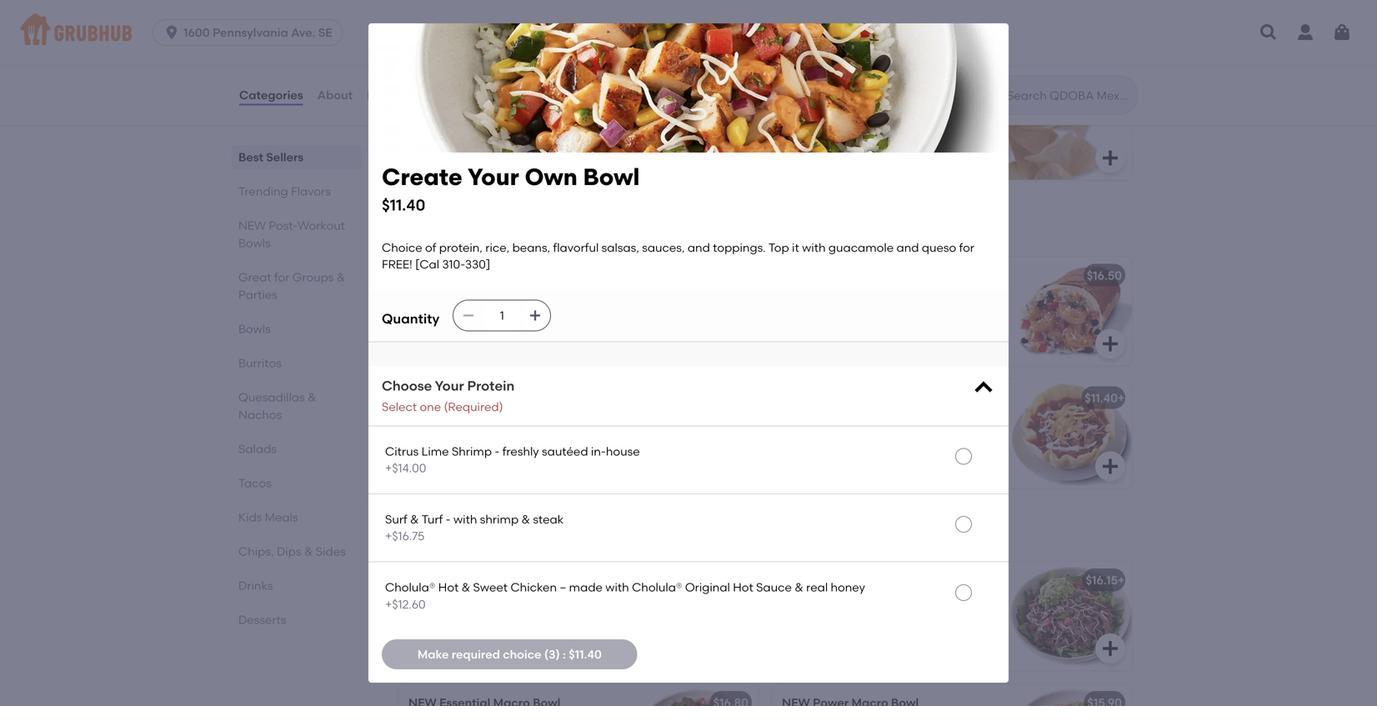 Task type: describe. For each thing, give the bounding box(es) containing it.
salads
[[239, 442, 277, 456]]

about
[[317, 88, 353, 102]]

real
[[807, 580, 828, 595]]

Input item quantity number field
[[484, 301, 521, 331]]

turf for -
[[422, 512, 443, 527]]

best sellers
[[239, 150, 304, 164]]

with inside choice of protein, rice, beans, flavorful salsas, sauces, and toppings. top it with guacamole and queso for free! [cal 310-330]
[[802, 240, 826, 255]]

chips,
[[239, 545, 274, 559]]

svg image inside main navigation "navigation"
[[1333, 23, 1353, 43]]

1 vertical spatial bowls
[[239, 322, 271, 336]]

$16.50
[[1087, 268, 1122, 283]]

chicken
[[511, 580, 557, 595]]

with inside the cholula® hot & sweet chicken – made with cholula® original hot sauce & real honey +$12.60
[[606, 580, 629, 595]]

& inside 3-cheese queso & chips $6.90
[[957, 125, 966, 139]]

quesabirria quesadilla
[[409, 391, 542, 405]]

double
[[440, 574, 481, 588]]

dips
[[277, 545, 301, 559]]

& inside quesadillas & nachos
[[308, 390, 317, 404]]

quesabirria quesadilla button
[[399, 380, 759, 488]]

steak
[[533, 512, 564, 527]]

choice of protein, rice, beans, flavorful salsas, sauces, and toppings. top it with guacamole and queso for free! [cal 310-330]
[[382, 240, 978, 272]]

2 vertical spatial create
[[845, 391, 885, 405]]

great
[[239, 270, 272, 284]]

new keto bowl image
[[1007, 562, 1133, 671]]

bowl for new double protein bowl
[[527, 574, 555, 588]]

1 cholula® from the left
[[385, 580, 436, 595]]

sauce
[[756, 580, 792, 595]]

surf for surf & turf - with shrimp & steak +$16.75
[[385, 512, 408, 527]]

one
[[420, 400, 441, 414]]

meals
[[265, 510, 298, 525]]

- for freshly
[[495, 444, 500, 459]]

+$14.00
[[385, 461, 426, 475]]

search icon image
[[981, 85, 1001, 105]]

(required)
[[444, 400, 503, 414]]

top
[[769, 240, 789, 255]]

1600 pennsylvania ave. se
[[184, 25, 332, 40]]

make
[[418, 647, 449, 662]]

back!
[[806, 391, 843, 405]]

$16.10
[[712, 574, 745, 588]]

tacos
[[239, 476, 272, 490]]

citrus lime shrimp - freshly sautéed in-house +$14.00
[[385, 444, 640, 475]]

required
[[452, 647, 500, 662]]

[cal
[[415, 257, 440, 272]]

chips
[[969, 125, 1002, 139]]

great for groups & parties
[[239, 270, 346, 302]]

new keto bowl
[[782, 574, 870, 588]]

citrus lime shrimp burrito image
[[1007, 257, 1133, 365]]

$11.40 +
[[1085, 391, 1125, 405]]

+ for $11.40 +
[[1118, 391, 1125, 405]]

3-
[[859, 125, 871, 139]]

bowl for create your own bowl $11.40
[[583, 163, 640, 191]]

:
[[563, 647, 566, 662]]

for inside great for groups & parties
[[274, 270, 290, 284]]

reviews
[[367, 88, 413, 102]]

burritos
[[239, 356, 282, 370]]

kids
[[239, 510, 262, 525]]

surf & turf - with shrimp & steak +$16.75
[[385, 512, 564, 543]]

in-
[[591, 444, 606, 459]]

–
[[560, 580, 567, 595]]

made
[[569, 580, 603, 595]]

parties
[[239, 288, 278, 302]]

queso
[[922, 240, 957, 255]]

create your own bowl $11.40
[[382, 163, 640, 215]]

select
[[382, 400, 417, 414]]

surf & turf bowl
[[409, 268, 498, 283]]

sides
[[316, 545, 346, 559]]

toppings.
[[713, 240, 766, 255]]

categories button
[[239, 65, 304, 125]]

turf for bowl
[[446, 268, 468, 283]]

reviews button
[[366, 65, 414, 125]]

sellers
[[266, 150, 304, 164]]

1 horizontal spatial workout
[[489, 523, 563, 544]]

+ for $16.15 +
[[1118, 574, 1125, 588]]

$16.15 +
[[1086, 574, 1125, 588]]

guacamole
[[829, 240, 894, 255]]

& left real
[[795, 580, 804, 595]]

new up '+$12.60'
[[409, 574, 437, 588]]

sauces,
[[642, 240, 685, 255]]

choice
[[503, 647, 542, 662]]

& inside button
[[434, 268, 443, 283]]

$16.50 button
[[772, 257, 1133, 365]]

$11.40 inside create your own bowl $11.40 +
[[411, 144, 444, 159]]

surf & turf bowl image
[[634, 257, 759, 365]]

soup
[[1034, 391, 1063, 405]]

choose
[[382, 378, 432, 394]]

quesabirria quesadilla image
[[634, 380, 759, 488]]

1600 pennsylvania ave. se button
[[153, 19, 350, 46]]

quesadillas & nachos
[[239, 390, 317, 422]]

+ inside create your own bowl $11.40 +
[[444, 144, 451, 159]]

for inside choice of protein, rice, beans, flavorful salsas, sauces, and toppings. top it with guacamole and queso for free! [cal 310-330]
[[960, 240, 975, 255]]

3-cheese queso & chips $6.90
[[859, 125, 1002, 159]]

workout inside new post-workout bowls
[[298, 218, 345, 233]]

create for create your own bowl $11.40 +
[[411, 125, 451, 139]]

nachos
[[239, 408, 282, 422]]

& right "dips"
[[304, 545, 313, 559]]

quantity
[[382, 311, 440, 327]]

lime
[[422, 444, 449, 459]]

cheese
[[871, 125, 914, 139]]

1 hot from the left
[[438, 580, 459, 595]]

new left keto in the right of the page
[[782, 574, 810, 588]]

deal
[[932, 12, 959, 26]]

$11.40 right : on the bottom left
[[569, 647, 602, 662]]

it
[[792, 240, 800, 255]]

desserts
[[239, 613, 286, 627]]

loaded
[[945, 391, 989, 405]]

flavors
[[291, 184, 331, 198]]



Task type: locate. For each thing, give the bounding box(es) containing it.
0 horizontal spatial surf
[[385, 512, 408, 527]]

for right great
[[274, 270, 290, 284]]

bowl inside 'create your own bowl $11.40'
[[583, 163, 640, 191]]

1 vertical spatial for
[[274, 270, 290, 284]]

& up the +$16.75
[[410, 512, 419, 527]]

& inside great for groups & parties
[[337, 270, 346, 284]]

& right "groups" at the top of page
[[337, 270, 346, 284]]

with
[[802, 240, 826, 255], [454, 512, 477, 527], [606, 580, 629, 595]]

1 vertical spatial own
[[525, 163, 578, 191]]

cholula® hot & sweet chicken – made with cholula® original hot sauce & real honey +$12.60
[[385, 580, 866, 612]]

with left shrimp on the left of page
[[454, 512, 477, 527]]

2 cholula® from the left
[[632, 580, 683, 595]]

create down "reviews"
[[411, 125, 451, 139]]

original
[[685, 580, 730, 595]]

choose your protein select one (required)
[[382, 378, 515, 414]]

new double protein bowl image
[[634, 562, 759, 671]]

Search QDOBA Mexican Eats search field
[[1006, 88, 1133, 103]]

bowl for surf & turf bowl
[[470, 268, 498, 283]]

0 horizontal spatial for
[[274, 270, 290, 284]]

bowl inside create your own bowl $11.40 +
[[511, 125, 539, 139]]

bowl
[[511, 125, 539, 139], [583, 163, 640, 191], [470, 268, 498, 283], [527, 574, 555, 588], [842, 574, 870, 588]]

1 vertical spatial turf
[[422, 512, 443, 527]]

surf & turf bowl button
[[399, 257, 759, 365]]

own for create your own bowl $11.40
[[525, 163, 578, 191]]

$11.40 inside 'create your own bowl $11.40'
[[382, 196, 426, 215]]

0 vertical spatial surf
[[409, 268, 431, 283]]

0 vertical spatial turf
[[446, 268, 468, 283]]

0 vertical spatial with
[[802, 240, 826, 255]]

& right quesadillas
[[308, 390, 317, 404]]

own up 'create your own bowl $11.40'
[[482, 125, 508, 139]]

1 vertical spatial -
[[446, 512, 451, 527]]

2 hot from the left
[[733, 580, 754, 595]]

330]
[[465, 257, 491, 272]]

1 horizontal spatial surf
[[409, 268, 431, 283]]

0 horizontal spatial hot
[[438, 580, 459, 595]]

0 vertical spatial create
[[411, 125, 451, 139]]

queso
[[917, 125, 954, 139]]

bowls inside new post-workout bowls
[[239, 236, 271, 250]]

bowl up salsas,
[[583, 163, 640, 191]]

protein for your
[[467, 378, 515, 394]]

new power macro bowl image
[[1007, 685, 1133, 706]]

2 horizontal spatial with
[[802, 240, 826, 255]]

2 horizontal spatial own
[[916, 391, 942, 405]]

1 horizontal spatial for
[[960, 240, 975, 255]]

bowl for create your own bowl $11.40 +
[[511, 125, 539, 139]]

- inside citrus lime shrimp - freshly sautéed in-house +$14.00
[[495, 444, 500, 459]]

1 vertical spatial post-
[[443, 523, 489, 544]]

workout
[[298, 218, 345, 233], [489, 523, 563, 544]]

surf inside button
[[409, 268, 431, 283]]

bowl inside button
[[470, 268, 498, 283]]

burrito
[[859, 12, 898, 26]]

quesadilla
[[480, 391, 542, 405]]

salsas,
[[602, 240, 640, 255]]

1 horizontal spatial turf
[[446, 268, 468, 283]]

0 vertical spatial workout
[[298, 218, 345, 233]]

workout down flavors at the top of the page
[[298, 218, 345, 233]]

post- down trending flavors
[[269, 218, 298, 233]]

citrus
[[385, 444, 419, 459]]

and
[[688, 240, 710, 255], [897, 240, 919, 255]]

protein up (required)
[[467, 378, 515, 394]]

0 vertical spatial for
[[960, 240, 975, 255]]

1 horizontal spatial post-
[[443, 523, 489, 544]]

freshly
[[503, 444, 539, 459]]

0 vertical spatial bowls
[[239, 236, 271, 250]]

- left the freshly
[[495, 444, 500, 459]]

$14.40
[[859, 32, 895, 46]]

new essential macro bowl image
[[634, 685, 759, 706]]

your left the loaded
[[888, 391, 913, 405]]

turf up the +$16.75
[[422, 512, 443, 527]]

turf
[[446, 268, 468, 283], [422, 512, 443, 527]]

+ inside burrito meal deal $14.40 +
[[895, 32, 902, 46]]

0 horizontal spatial new post-workout bowls
[[239, 218, 345, 250]]

$16.15
[[1086, 574, 1118, 588]]

meal
[[901, 12, 929, 26]]

your for create your own bowl $11.40
[[468, 163, 519, 191]]

protein,
[[439, 240, 483, 255]]

1 horizontal spatial new post-workout bowls
[[395, 523, 619, 544]]

1600
[[184, 25, 210, 40]]

sautéed
[[542, 444, 588, 459]]

1 horizontal spatial own
[[525, 163, 578, 191]]

drinks
[[239, 579, 273, 593]]

own inside create your own bowl $11.40 +
[[482, 125, 508, 139]]

kids meals
[[239, 510, 298, 525]]

bowls down parties
[[239, 322, 271, 336]]

and left 'queso'
[[897, 240, 919, 255]]

it's back! create your own loaded tortilla soup image
[[1007, 380, 1133, 488]]

cholula® up '+$12.60'
[[385, 580, 436, 595]]

svg image inside 1600 pennsylvania ave. se button
[[164, 24, 180, 41]]

post-
[[269, 218, 298, 233], [443, 523, 489, 544]]

your for create your own bowl $11.40 +
[[454, 125, 479, 139]]

protein for double
[[483, 574, 524, 588]]

0 horizontal spatial workout
[[298, 218, 345, 233]]

0 vertical spatial own
[[482, 125, 508, 139]]

svg image
[[387, 4, 407, 24], [1333, 23, 1353, 43], [802, 148, 822, 168], [727, 334, 747, 354], [1101, 334, 1121, 354], [972, 377, 996, 400], [1101, 456, 1121, 476], [1101, 639, 1121, 659]]

1 and from the left
[[688, 240, 710, 255]]

bowl up 'create your own bowl $11.40'
[[511, 125, 539, 139]]

ave.
[[291, 25, 316, 40]]

bowl down rice, on the top left
[[470, 268, 498, 283]]

1 vertical spatial new post-workout bowls
[[395, 523, 619, 544]]

create inside create your own bowl $11.40 +
[[411, 125, 451, 139]]

surf inside surf & turf - with shrimp & steak +$16.75
[[385, 512, 408, 527]]

about button
[[317, 65, 354, 125]]

& left sweet
[[462, 580, 471, 595]]

own up beans,
[[525, 163, 578, 191]]

0 horizontal spatial cholula®
[[385, 580, 436, 595]]

0 horizontal spatial -
[[446, 512, 451, 527]]

& left chips
[[957, 125, 966, 139]]

your down create your own bowl $11.40 +
[[468, 163, 519, 191]]

bowls
[[239, 236, 271, 250], [239, 322, 271, 336], [567, 523, 619, 544]]

your for choose your protein select one (required)
[[435, 378, 464, 394]]

cholula® left original
[[632, 580, 683, 595]]

310-
[[442, 257, 465, 272]]

&
[[957, 125, 966, 139], [434, 268, 443, 283], [337, 270, 346, 284], [308, 390, 317, 404], [410, 512, 419, 527], [522, 512, 530, 527], [304, 545, 313, 559], [462, 580, 471, 595], [795, 580, 804, 595]]

2 and from the left
[[897, 240, 919, 255]]

0 horizontal spatial with
[[454, 512, 477, 527]]

create your own bowl $11.40 +
[[411, 125, 539, 159]]

new down +$14.00
[[395, 523, 439, 544]]

protein inside 'choose your protein select one (required)'
[[467, 378, 515, 394]]

trending
[[239, 184, 288, 198]]

se
[[318, 25, 332, 40]]

own inside 'create your own bowl $11.40'
[[525, 163, 578, 191]]

0 vertical spatial new post-workout bowls
[[239, 218, 345, 250]]

create down create your own bowl $11.40 +
[[382, 163, 463, 191]]

make required choice (3) : $11.40
[[418, 647, 602, 662]]

0 horizontal spatial post-
[[269, 218, 298, 233]]

(3)
[[545, 647, 560, 662]]

tortilla
[[992, 391, 1031, 405]]

shrimp
[[480, 512, 519, 527]]

quesabirria
[[409, 391, 477, 405]]

keto
[[813, 574, 839, 588]]

+$16.75
[[385, 529, 425, 543]]

- for with
[[446, 512, 451, 527]]

$16.10 +
[[712, 574, 752, 588]]

surf up the +$16.75
[[385, 512, 408, 527]]

$11.40
[[411, 144, 444, 159], [382, 196, 426, 215], [1085, 391, 1118, 405], [569, 647, 602, 662]]

post- up "double"
[[443, 523, 489, 544]]

new double protein bowl
[[409, 574, 555, 588]]

new post-workout bowls down trending flavors
[[239, 218, 345, 250]]

- left shrimp on the left of page
[[446, 512, 451, 527]]

2 vertical spatial own
[[916, 391, 942, 405]]

own for create your own bowl $11.40 +
[[482, 125, 508, 139]]

your up 'create your own bowl $11.40'
[[454, 125, 479, 139]]

1 horizontal spatial -
[[495, 444, 500, 459]]

+$12.60
[[385, 597, 426, 612]]

turf inside surf & turf - with shrimp & steak +$16.75
[[422, 512, 443, 527]]

0 vertical spatial protein
[[467, 378, 515, 394]]

pennsylvania
[[213, 25, 288, 40]]

1 horizontal spatial cholula®
[[632, 580, 683, 595]]

protein right "double"
[[483, 574, 524, 588]]

your inside create your own bowl $11.40 +
[[454, 125, 479, 139]]

svg image
[[1259, 23, 1279, 43], [164, 24, 180, 41], [1101, 148, 1121, 168], [462, 309, 476, 322], [529, 309, 542, 322]]

2 vertical spatial with
[[606, 580, 629, 595]]

bowls up great
[[239, 236, 271, 250]]

turf inside the surf & turf bowl button
[[446, 268, 468, 283]]

create
[[411, 125, 451, 139], [382, 163, 463, 191], [845, 391, 885, 405]]

own left the loaded
[[916, 391, 942, 405]]

-
[[495, 444, 500, 459], [446, 512, 451, 527]]

turf down protein,
[[446, 268, 468, 283]]

$6.90
[[859, 144, 889, 159]]

1 vertical spatial protein
[[483, 574, 524, 588]]

workout up chicken
[[489, 523, 563, 544]]

0 horizontal spatial turf
[[422, 512, 443, 527]]

your
[[454, 125, 479, 139], [468, 163, 519, 191], [435, 378, 464, 394], [888, 391, 913, 405]]

groups
[[292, 270, 334, 284]]

1 vertical spatial workout
[[489, 523, 563, 544]]

+ for $16.10 +
[[745, 574, 752, 588]]

own
[[482, 125, 508, 139], [525, 163, 578, 191], [916, 391, 942, 405]]

it's
[[782, 391, 803, 405]]

main navigation navigation
[[0, 0, 1378, 65]]

& down of
[[434, 268, 443, 283]]

for
[[960, 240, 975, 255], [274, 270, 290, 284]]

with right it
[[802, 240, 826, 255]]

post- inside new post-workout bowls
[[269, 218, 298, 233]]

your up one
[[435, 378, 464, 394]]

protein
[[467, 378, 515, 394], [483, 574, 524, 588]]

1 horizontal spatial and
[[897, 240, 919, 255]]

$11.40 up choice
[[382, 196, 426, 215]]

categories
[[239, 88, 303, 102]]

& left steak
[[522, 512, 530, 527]]

your inside 'create your own bowl $11.40'
[[468, 163, 519, 191]]

1 vertical spatial create
[[382, 163, 463, 191]]

0 vertical spatial post-
[[269, 218, 298, 233]]

cholula®
[[385, 580, 436, 595], [632, 580, 683, 595]]

- inside surf & turf - with shrimp & steak +$16.75
[[446, 512, 451, 527]]

$11.40 right soup
[[1085, 391, 1118, 405]]

new down trending
[[239, 218, 266, 233]]

hot left "sauce"
[[733, 580, 754, 595]]

best
[[239, 150, 263, 164]]

surf down of
[[409, 268, 431, 283]]

your inside 'choose your protein select one (required)'
[[435, 378, 464, 394]]

surf
[[409, 268, 431, 283], [385, 512, 408, 527]]

surf for surf & turf bowl
[[409, 268, 431, 283]]

chips, dips & sides
[[239, 545, 346, 559]]

with inside surf & turf - with shrimp & steak +$16.75
[[454, 512, 477, 527]]

1 horizontal spatial with
[[606, 580, 629, 595]]

0 horizontal spatial own
[[482, 125, 508, 139]]

0 horizontal spatial and
[[688, 240, 710, 255]]

trending flavors
[[239, 184, 331, 198]]

create for create your own bowl $11.40
[[382, 163, 463, 191]]

sweet
[[473, 580, 508, 595]]

for right 'queso'
[[960, 240, 975, 255]]

beans,
[[513, 240, 551, 255]]

1 vertical spatial with
[[454, 512, 477, 527]]

$11.40 down the reviews button
[[411, 144, 444, 159]]

2 vertical spatial bowls
[[567, 523, 619, 544]]

and right sauces,
[[688, 240, 710, 255]]

new post-workout bowls
[[239, 218, 345, 250], [395, 523, 619, 544]]

+
[[895, 32, 902, 46], [444, 144, 451, 159], [1118, 391, 1125, 405], [745, 574, 752, 588], [1118, 574, 1125, 588]]

1 vertical spatial surf
[[385, 512, 408, 527]]

bowls right steak
[[567, 523, 619, 544]]

with right "made" at the left of page
[[606, 580, 629, 595]]

create right "back!"
[[845, 391, 885, 405]]

hot left sweet
[[438, 580, 459, 595]]

0 vertical spatial -
[[495, 444, 500, 459]]

it's back! create your own loaded tortilla soup
[[782, 391, 1063, 405]]

new post-workout bowls up new double protein bowl
[[395, 523, 619, 544]]

create inside 'create your own bowl $11.40'
[[382, 163, 463, 191]]

1 horizontal spatial hot
[[733, 580, 754, 595]]

bowl right keto in the right of the page
[[842, 574, 870, 588]]

bowl left –
[[527, 574, 555, 588]]



Task type: vqa. For each thing, say whether or not it's contained in the screenshot.
+$3.40
no



